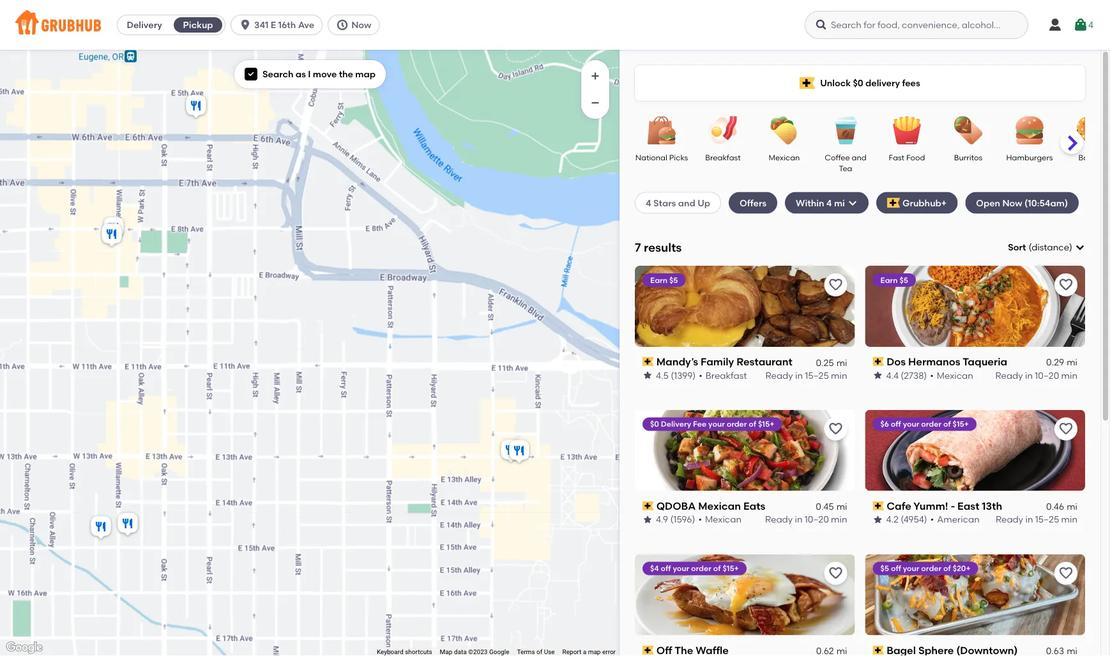 Task type: locate. For each thing, give the bounding box(es) containing it.
burritos
[[954, 153, 983, 162]]

0.45 mi
[[816, 501, 847, 512]]

1 vertical spatial $0
[[650, 419, 659, 429]]

subscription pass image for dos hermanos taqueria
[[873, 357, 884, 366]]

• down yumm! on the bottom right of page
[[930, 514, 934, 525]]

min down 0.46 mi
[[1061, 514, 1078, 525]]

$0 delivery fee your order of $15+
[[650, 419, 774, 429]]

0 horizontal spatial $5
[[669, 275, 678, 284]]

hermanos down mandy's family restaurant icon
[[91, 541, 126, 550]]

off the waffle logo image
[[635, 554, 855, 635]]

0 vertical spatial now
[[351, 19, 371, 30]]

of for $5 off your order of $20+
[[944, 564, 951, 573]]

0 horizontal spatial dos hermanos taqueria
[[76, 541, 126, 557]]

ready in 15–25 min for cafe yumm! - east 13th
[[996, 514, 1078, 525]]

your
[[708, 419, 725, 429], [903, 419, 919, 429], [673, 564, 689, 573], [903, 564, 920, 573]]

grubhub plus flag logo image left grubhub+ on the right of the page
[[887, 198, 900, 208]]

1 horizontal spatial 15–25
[[1035, 514, 1059, 525]]

mexican image
[[762, 116, 807, 144]]

0 horizontal spatial 10–20
[[805, 514, 829, 525]]

1 horizontal spatial ready in 15–25 min
[[996, 514, 1078, 525]]

mi right the 0.29
[[1067, 357, 1078, 368]]

0 horizontal spatial map
[[355, 69, 376, 80]]

1 horizontal spatial • mexican
[[930, 370, 973, 381]]

$15+
[[758, 419, 774, 429], [953, 419, 969, 429], [723, 564, 739, 573]]

15–25 down 0.25
[[805, 370, 829, 381]]

dos
[[887, 355, 906, 368], [76, 541, 89, 550]]

in for cafe yumm! - east 13th
[[1026, 514, 1033, 525]]

mexican left eats
[[698, 500, 741, 512]]

0 vertical spatial ready in 15–25 min
[[766, 370, 847, 381]]

off right $6
[[891, 419, 901, 429]]

0 horizontal spatial now
[[351, 19, 371, 30]]

2 horizontal spatial $15+
[[953, 419, 969, 429]]

1 vertical spatial grubhub plus flag logo image
[[887, 198, 900, 208]]

• mexican
[[930, 370, 973, 381], [698, 514, 742, 525]]

1 horizontal spatial earn
[[881, 275, 898, 284]]

terms of use
[[517, 648, 555, 656]]

1 horizontal spatial and
[[852, 153, 867, 162]]

1 horizontal spatial $5
[[881, 564, 889, 573]]

0 vertical spatial dos
[[887, 355, 906, 368]]

svg image inside 4 button
[[1073, 17, 1088, 33]]

hermanos inside the dos hermanos taqueria
[[91, 541, 126, 550]]

minus icon image
[[589, 96, 602, 109]]

of for $4 off your order of $15+
[[713, 564, 721, 573]]

taqueria down the dos hermanos taqueria logo on the right of page
[[963, 355, 1008, 368]]

4.4 (2738)
[[886, 370, 927, 381]]

national picks image
[[639, 116, 684, 144]]

your right $6
[[903, 419, 919, 429]]

save this restaurant image for dos hermanos taqueria
[[1058, 277, 1074, 292]]

• mexican down the 'qdoba mexican eats'
[[698, 514, 742, 525]]

stars
[[653, 197, 676, 208]]

order left $20+
[[921, 564, 942, 573]]

and left up
[[678, 197, 696, 208]]

dos hermanos taqueria
[[887, 355, 1008, 368], [76, 541, 126, 557]]

1 vertical spatial map
[[588, 648, 601, 656]]

1 vertical spatial taqueria
[[86, 549, 116, 557]]

earn $5
[[650, 275, 678, 284], [881, 275, 908, 284]]

report a map error link
[[563, 648, 616, 656]]

subscription pass image
[[643, 357, 654, 366], [873, 357, 884, 366], [873, 501, 884, 510], [643, 646, 654, 655]]

1 vertical spatial save this restaurant image
[[828, 421, 844, 437]]

plus icon image
[[589, 70, 602, 82]]

$5 for mandy's
[[669, 275, 678, 284]]

2 horizontal spatial 4
[[1088, 19, 1094, 30]]

1 horizontal spatial dos hermanos taqueria
[[887, 355, 1008, 368]]

star icon image
[[643, 370, 653, 380], [873, 370, 883, 380], [643, 514, 653, 525], [873, 514, 883, 525]]

now up the
[[351, 19, 371, 30]]

0 vertical spatial dos hermanos taqueria
[[887, 355, 1008, 368]]

0 horizontal spatial 4
[[646, 197, 651, 208]]

fee
[[693, 419, 707, 429]]

taqueria
[[963, 355, 1008, 368], [86, 549, 116, 557]]

up
[[698, 197, 710, 208]]

15–25 down 0.46 at the bottom right of page
[[1035, 514, 1059, 525]]

your right fee
[[708, 419, 725, 429]]

taqueria down dos hermanos taqueria image
[[86, 549, 116, 557]]

1 horizontal spatial hermanos
[[908, 355, 961, 368]]

east
[[958, 500, 980, 512]]

ready in 10–20 min down 0.45
[[765, 514, 847, 525]]

$15+ for $6 off your order of $15+
[[953, 419, 969, 429]]

ready in 15–25 min down 0.25
[[766, 370, 847, 381]]

1 horizontal spatial ready in 10–20 min
[[996, 370, 1078, 381]]

a
[[583, 648, 587, 656]]

ready in 15–25 min
[[766, 370, 847, 381], [996, 514, 1078, 525]]

1 horizontal spatial $0
[[853, 78, 863, 88]]

ready in 10–20 min
[[996, 370, 1078, 381], [765, 514, 847, 525]]

1 vertical spatial dos
[[76, 541, 89, 550]]

ready in 10–20 min down the 0.29
[[996, 370, 1078, 381]]

mi right within
[[834, 197, 845, 208]]

$4 off your order of $15+
[[650, 564, 739, 573]]

mandy's family restaurant logo image
[[635, 266, 855, 347]]

None field
[[1008, 241, 1085, 254]]

0 horizontal spatial dos
[[76, 541, 89, 550]]

of
[[749, 419, 756, 429], [943, 419, 951, 429], [713, 564, 721, 573], [944, 564, 951, 573], [537, 648, 542, 656]]

save this restaurant image
[[828, 277, 844, 292], [1058, 421, 1074, 437], [1058, 566, 1074, 581]]

order right $4
[[691, 564, 712, 573]]

1 horizontal spatial now
[[1003, 197, 1023, 208]]

• mexican right "(2738)"
[[930, 370, 973, 381]]

10–20
[[1035, 370, 1059, 381], [805, 514, 829, 525]]

ready for qdoba mexican eats
[[765, 514, 793, 525]]

fast food
[[889, 153, 925, 162]]

0 horizontal spatial $15+
[[723, 564, 739, 573]]

open now (10:54am)
[[976, 197, 1068, 208]]

delivery left fee
[[661, 419, 691, 429]]

svg image left 341
[[239, 19, 252, 31]]

1 earn from the left
[[650, 275, 668, 284]]

mi right 0.46 at the bottom right of page
[[1067, 501, 1078, 512]]

1 horizontal spatial 10–20
[[1035, 370, 1059, 381]]

ready in 15–25 min down 0.46 at the bottom right of page
[[996, 514, 1078, 525]]

0 horizontal spatial ready in 15–25 min
[[766, 370, 847, 381]]

1 horizontal spatial grubhub plus flag logo image
[[887, 198, 900, 208]]

sort
[[1008, 242, 1026, 253]]

your for $5 off your order of $20+
[[903, 564, 920, 573]]

star icon image left 4.2
[[873, 514, 883, 525]]

1 horizontal spatial taqueria
[[963, 355, 1008, 368]]

delivery inside button
[[127, 19, 162, 30]]

within
[[796, 197, 824, 208]]

(4954)
[[901, 514, 927, 525]]

10–20 down 0.45
[[805, 514, 829, 525]]

your right $4
[[673, 564, 689, 573]]

2 vertical spatial save this restaurant image
[[828, 566, 844, 581]]

cafe yumm! - east 13th
[[887, 500, 1002, 512]]

1 vertical spatial dos hermanos taqueria
[[76, 541, 126, 557]]

ready for dos hermanos taqueria
[[996, 370, 1023, 381]]

order for $5 off your order of $20+
[[921, 564, 942, 573]]

now right the open
[[1003, 197, 1023, 208]]

0 vertical spatial taqueria
[[963, 355, 1008, 368]]

1 vertical spatial • mexican
[[698, 514, 742, 525]]

off right $4
[[661, 564, 671, 573]]

subscription pass image
[[643, 501, 654, 510], [873, 646, 884, 655]]

save this restaurant image for mandy's family restaurant
[[828, 277, 844, 292]]

cafe yumm! - east 13th image
[[507, 438, 532, 466]]

1 vertical spatial delivery
[[661, 419, 691, 429]]

• right "(2738)"
[[930, 370, 934, 381]]

min down 0.45 mi
[[831, 514, 847, 525]]

0 vertical spatial breakfast
[[705, 153, 741, 162]]

mexican down mexican image
[[769, 153, 800, 162]]

341 e 16th ave
[[254, 19, 314, 30]]

grubhub plus flag logo image left unlock
[[800, 77, 815, 89]]

2 vertical spatial save this restaurant image
[[1058, 566, 1074, 581]]

0 horizontal spatial • mexican
[[698, 514, 742, 525]]

svg image for now
[[336, 19, 349, 31]]

0 vertical spatial 15–25
[[805, 370, 829, 381]]

dos hermanos taqueria down mandy's family restaurant icon
[[76, 541, 126, 557]]

1 horizontal spatial 4
[[826, 197, 832, 208]]

order right fee
[[727, 419, 747, 429]]

1 horizontal spatial $15+
[[758, 419, 774, 429]]

save this restaurant image
[[1058, 277, 1074, 292], [828, 421, 844, 437], [828, 566, 844, 581]]

earn
[[650, 275, 668, 284], [881, 275, 898, 284]]

delivery left pickup button
[[127, 19, 162, 30]]

and up tea
[[852, 153, 867, 162]]

$6 off your order of $15+
[[881, 419, 969, 429]]

1 vertical spatial ready in 15–25 min
[[996, 514, 1078, 525]]

0 horizontal spatial grubhub plus flag logo image
[[800, 77, 815, 89]]

and
[[852, 153, 867, 162], [678, 197, 696, 208]]

1 horizontal spatial subscription pass image
[[873, 646, 884, 655]]

1 vertical spatial hermanos
[[91, 541, 126, 550]]

2 earn $5 from the left
[[881, 275, 908, 284]]

svg image
[[1048, 17, 1063, 33], [239, 19, 252, 31], [815, 19, 828, 31], [247, 70, 255, 78], [848, 198, 858, 208]]

1 horizontal spatial earn $5
[[881, 275, 908, 284]]

(10:54am)
[[1025, 197, 1068, 208]]

0 horizontal spatial taqueria
[[86, 549, 116, 557]]

save this restaurant button for dos hermanos taqueria
[[1055, 273, 1078, 296]]

mi right 0.25
[[837, 357, 847, 368]]

svg image inside 'now' button
[[336, 19, 349, 31]]

mandy's family restaurant
[[656, 355, 793, 368]]

4 stars and up
[[646, 197, 710, 208]]

of right $6
[[943, 419, 951, 429]]

star icon image left 4.9
[[643, 514, 653, 525]]

checkout
[[1005, 464, 1048, 475]]

save this restaurant image for qdoba mexican eats
[[828, 421, 844, 437]]

$5
[[669, 275, 678, 284], [900, 275, 908, 284], [881, 564, 889, 573]]

proceed to checkout button
[[916, 458, 1087, 481]]

•
[[699, 370, 703, 381], [930, 370, 934, 381], [698, 514, 702, 525], [930, 514, 934, 525]]

dos hermanos taqueria logo image
[[865, 266, 1085, 347]]

mandy's
[[656, 355, 698, 368]]

distance
[[1032, 242, 1069, 253]]

map right the
[[355, 69, 376, 80]]

0 horizontal spatial hermanos
[[91, 541, 126, 550]]

your down (4954)
[[903, 564, 920, 573]]

your for $6 off your order of $15+
[[903, 419, 919, 429]]

1 vertical spatial now
[[1003, 197, 1023, 208]]

1 vertical spatial ready in 10–20 min
[[765, 514, 847, 525]]

1 earn $5 from the left
[[650, 275, 678, 284]]

google image
[[3, 639, 45, 656]]

2 earn from the left
[[881, 275, 898, 284]]

mi right 0.45
[[837, 501, 847, 512]]

star icon image left 4.5
[[643, 370, 653, 380]]

earn $5 for dos
[[881, 275, 908, 284]]

$15+ for $4 off your order of $15+
[[723, 564, 739, 573]]

1 vertical spatial 15–25
[[1035, 514, 1059, 525]]

of right $4
[[713, 564, 721, 573]]

0 horizontal spatial $0
[[650, 419, 659, 429]]

star icon image left 4.4
[[873, 370, 883, 380]]

$0 left fee
[[650, 419, 659, 429]]

0 vertical spatial save this restaurant image
[[1058, 277, 1074, 292]]

min down 0.25 mi
[[831, 370, 847, 381]]

2 horizontal spatial $5
[[900, 275, 908, 284]]

0 vertical spatial • mexican
[[930, 370, 973, 381]]

proceed
[[955, 464, 992, 475]]

earn $5 for mandy's
[[650, 275, 678, 284]]

of left $20+
[[944, 564, 951, 573]]

delivery
[[866, 78, 900, 88]]

subscription pass image left mandy's
[[643, 357, 654, 366]]

0 vertical spatial 10–20
[[1035, 370, 1059, 381]]

map
[[355, 69, 376, 80], [588, 648, 601, 656]]

fast food image
[[885, 116, 929, 144]]

4 inside button
[[1088, 19, 1094, 30]]

data
[[454, 648, 467, 656]]

ready for mandy's family restaurant
[[766, 370, 793, 381]]

restaurant
[[737, 355, 793, 368]]

dos hermanos taqueria inside map region
[[76, 541, 126, 557]]

0 vertical spatial ready in 10–20 min
[[996, 370, 1078, 381]]

mi for cafe yumm! - east 13th
[[1067, 501, 1078, 512]]

now
[[351, 19, 371, 30], [1003, 197, 1023, 208]]

cafe yumm! - pearl street image
[[183, 93, 209, 121]]

• for mexican
[[698, 514, 702, 525]]

in for mandy's family restaurant
[[795, 370, 803, 381]]

0 horizontal spatial earn
[[650, 275, 668, 284]]

0 horizontal spatial and
[[678, 197, 696, 208]]

(1399)
[[671, 370, 696, 381]]

coffee and tea image
[[823, 116, 868, 144]]

• down the 'qdoba mexican eats'
[[698, 514, 702, 525]]

grubhub plus flag logo image
[[800, 77, 815, 89], [887, 198, 900, 208]]

0 vertical spatial save this restaurant image
[[828, 277, 844, 292]]

(2738)
[[901, 370, 927, 381]]

4 for 4 stars and up
[[646, 197, 651, 208]]

• for yumm!
[[930, 514, 934, 525]]

341
[[254, 19, 269, 30]]

0 vertical spatial delivery
[[127, 19, 162, 30]]

min for qdoba mexican eats
[[831, 514, 847, 525]]

0 horizontal spatial subscription pass image
[[643, 501, 654, 510]]

10–20 down the 0.29
[[1035, 370, 1059, 381]]

0 horizontal spatial ready in 10–20 min
[[765, 514, 847, 525]]

eats
[[743, 500, 765, 512]]

dos hermanos taqueria up "(2738)"
[[887, 355, 1008, 368]]

map right a
[[588, 648, 601, 656]]

burritos image
[[946, 116, 991, 144]]

breakfast down mandy's family restaurant
[[706, 370, 747, 381]]

keyboard shortcuts button
[[377, 647, 432, 656]]

1 vertical spatial save this restaurant image
[[1058, 421, 1074, 437]]

13th
[[982, 500, 1002, 512]]

16th
[[278, 19, 296, 30]]

of left the use
[[537, 648, 542, 656]]

hamburgers
[[1006, 153, 1053, 162]]

1 vertical spatial breakfast
[[706, 370, 747, 381]]

proceed to checkout
[[955, 464, 1048, 475]]

off down 4.2
[[891, 564, 901, 573]]

0 horizontal spatial earn $5
[[650, 275, 678, 284]]

$0 right unlock
[[853, 78, 863, 88]]

1 breakfast from the top
[[705, 153, 741, 162]]

0 vertical spatial and
[[852, 153, 867, 162]]

hermanos up "(2738)"
[[908, 355, 961, 368]]

0 horizontal spatial delivery
[[127, 19, 162, 30]]

taqueria inside the dos hermanos taqueria
[[86, 549, 116, 557]]

order right $6
[[921, 419, 942, 429]]

svg image left search
[[247, 70, 255, 78]]

cafe yumm! - east 13th logo image
[[865, 410, 1085, 491]]

0 horizontal spatial 15–25
[[805, 370, 829, 381]]

min down 0.29 mi
[[1061, 370, 1078, 381]]

4.2
[[886, 514, 899, 525]]

hermanos
[[908, 355, 961, 368], [91, 541, 126, 550]]

in
[[795, 370, 803, 381], [1025, 370, 1033, 381], [795, 514, 803, 525], [1026, 514, 1033, 525]]

order for $6 off your order of $15+
[[921, 419, 942, 429]]

report
[[563, 648, 581, 656]]

-
[[951, 500, 955, 512]]

subscription pass image right 0.25 mi
[[873, 357, 884, 366]]

svg image
[[1073, 17, 1088, 33], [336, 19, 349, 31], [1075, 242, 1085, 252]]

ready in 15–25 min for mandy's family restaurant
[[766, 370, 847, 381]]

qdoba mexican eats
[[656, 500, 765, 512]]

4.9
[[656, 514, 668, 525]]

$5 off your order of $20+
[[881, 564, 971, 573]]

1 vertical spatial subscription pass image
[[873, 646, 884, 655]]

subscription pass image left the cafe
[[873, 501, 884, 510]]

dos hermanos taqueria image
[[88, 514, 114, 542]]

ready for cafe yumm! - east 13th
[[996, 514, 1023, 525]]

• for hermanos
[[930, 370, 934, 381]]

0 vertical spatial grubhub plus flag logo image
[[800, 77, 815, 89]]

breakfast down breakfast image
[[705, 153, 741, 162]]

• right the (1399)
[[699, 370, 703, 381]]

off for $6
[[891, 419, 901, 429]]

report a map error
[[563, 648, 616, 656]]

star icon image for mandy's family restaurant
[[643, 370, 653, 380]]

national
[[635, 153, 667, 162]]

1 vertical spatial 10–20
[[805, 514, 829, 525]]



Task type: describe. For each thing, give the bounding box(es) containing it.
family
[[701, 355, 734, 368]]

0 vertical spatial map
[[355, 69, 376, 80]]

picks
[[669, 153, 688, 162]]

the
[[339, 69, 353, 80]]

national picks
[[635, 153, 688, 162]]

ave
[[298, 19, 314, 30]]

star icon image for qdoba mexican eats
[[643, 514, 653, 525]]

• for family
[[699, 370, 703, 381]]

keyboard shortcuts
[[377, 648, 432, 656]]

4.9 (1596)
[[656, 514, 695, 525]]

• mexican for hermanos
[[930, 370, 973, 381]]

341 e 16th ave button
[[231, 15, 328, 35]]

0 vertical spatial $0
[[853, 78, 863, 88]]

)
[[1069, 242, 1073, 253]]

4 button
[[1073, 13, 1094, 36]]

yumm!
[[914, 500, 948, 512]]

qdoba mexican eats image
[[498, 437, 524, 465]]

american
[[937, 514, 980, 525]]

now button
[[328, 15, 385, 35]]

grubhub plus flag logo image for grubhub+
[[887, 198, 900, 208]]

save this restaurant button for mandy's family restaurant
[[824, 273, 847, 296]]

your for $4 off your order of $15+
[[673, 564, 689, 573]]

main navigation navigation
[[0, 0, 1110, 50]]

subscription pass image right error at the right of the page
[[643, 646, 654, 655]]

svg image inside field
[[1075, 242, 1085, 252]]

coffee
[[825, 153, 850, 162]]

in for dos hermanos taqueria
[[1025, 370, 1033, 381]]

unlock
[[820, 78, 851, 88]]

0.46 mi
[[1046, 501, 1078, 512]]

move
[[313, 69, 337, 80]]

4.5
[[656, 370, 669, 381]]

off the waffle image
[[99, 221, 125, 249]]

$4
[[650, 564, 659, 573]]

10–20 for dos hermanos taqueria
[[1035, 370, 1059, 381]]

mexican down the 'qdoba mexican eats'
[[705, 514, 742, 525]]

food
[[906, 153, 925, 162]]

$6
[[881, 419, 889, 429]]

mi for mandy's family restaurant
[[837, 357, 847, 368]]

keyboard
[[377, 648, 404, 656]]

search
[[263, 69, 293, 80]]

order for $4 off your order of $15+
[[691, 564, 712, 573]]

subscription pass image for cafe yumm! - east 13th
[[873, 501, 884, 510]]

dos inside map region
[[76, 541, 89, 550]]

grubhub plus flag logo image for unlock $0 delivery fees
[[800, 77, 815, 89]]

0.46
[[1046, 501, 1064, 512]]

$20+
[[953, 564, 971, 573]]

(
[[1029, 242, 1032, 253]]

4 for 4
[[1088, 19, 1094, 30]]

of right fee
[[749, 419, 756, 429]]

offers
[[740, 197, 767, 208]]

2 breakfast from the top
[[706, 370, 747, 381]]

4.5 (1399)
[[656, 370, 696, 381]]

1 vertical spatial and
[[678, 197, 696, 208]]

of for $6 off your order of $15+
[[943, 419, 951, 429]]

fast
[[889, 153, 905, 162]]

search as i move the map
[[263, 69, 376, 80]]

terms
[[517, 648, 535, 656]]

4.4
[[886, 370, 899, 381]]

• breakfast
[[699, 370, 747, 381]]

©2023
[[468, 648, 488, 656]]

use
[[544, 648, 555, 656]]

save this restaurant button for qdoba mexican eats
[[824, 418, 847, 441]]

as
[[296, 69, 306, 80]]

earn for dos
[[881, 275, 898, 284]]

star icon image for dos hermanos taqueria
[[873, 370, 883, 380]]

star icon image for cafe yumm! - east 13th
[[873, 514, 883, 525]]

bagel sphere (downtown) image
[[101, 215, 126, 243]]

earn for mandy's
[[650, 275, 668, 284]]

results
[[644, 240, 682, 254]]

qdoba mexican eats logo image
[[635, 410, 855, 491]]

Search for food, convenience, alcohol... search field
[[805, 11, 1028, 39]]

• mexican for mexican
[[698, 514, 742, 525]]

7
[[635, 240, 641, 254]]

0.25
[[816, 357, 834, 368]]

save this restaurant image for cafe yumm! - east 13th
[[1058, 421, 1074, 437]]

e
[[271, 19, 276, 30]]

mandy's family restaurant image
[[115, 511, 141, 539]]

svg image right within 4 mi
[[848, 198, 858, 208]]

ready in 10–20 min for qdoba mexican eats
[[765, 514, 847, 525]]

0.45
[[816, 501, 834, 512]]

map region
[[0, 22, 666, 656]]

in for qdoba mexican eats
[[795, 514, 803, 525]]

off for $4
[[661, 564, 671, 573]]

bagel sphere (downtown) logo image
[[865, 554, 1085, 635]]

svg image left 4 button
[[1048, 17, 1063, 33]]

i
[[308, 69, 311, 80]]

cafe
[[887, 500, 911, 512]]

off for $5
[[891, 564, 901, 573]]

bagels
[[1079, 153, 1104, 162]]

qdoba
[[656, 500, 696, 512]]

1 horizontal spatial dos
[[887, 355, 906, 368]]

0 vertical spatial hermanos
[[908, 355, 961, 368]]

15–25 for mandy's family restaurant
[[805, 370, 829, 381]]

unlock $0 delivery fees
[[820, 78, 920, 88]]

ready in 10–20 min for dos hermanos taqueria
[[996, 370, 1078, 381]]

shortcuts
[[405, 648, 432, 656]]

pickup button
[[171, 15, 225, 35]]

delivery button
[[118, 15, 171, 35]]

10–20 for qdoba mexican eats
[[805, 514, 829, 525]]

and inside coffee and tea
[[852, 153, 867, 162]]

0.29 mi
[[1046, 357, 1078, 368]]

subscription pass image for mandy's family restaurant
[[643, 357, 654, 366]]

1 horizontal spatial map
[[588, 648, 601, 656]]

min for dos hermanos taqueria
[[1061, 370, 1078, 381]]

pickup
[[183, 19, 213, 30]]

min for mandy's family restaurant
[[831, 370, 847, 381]]

none field containing sort
[[1008, 241, 1085, 254]]

hamburgers image
[[1007, 116, 1052, 144]]

open
[[976, 197, 1000, 208]]

coffee and tea
[[825, 153, 867, 173]]

7 results
[[635, 240, 682, 254]]

save this restaurant button for cafe yumm! - east 13th
[[1055, 418, 1078, 441]]

min for cafe yumm! - east 13th
[[1061, 514, 1078, 525]]

breakfast image
[[701, 116, 745, 144]]

svg image for 4
[[1073, 17, 1088, 33]]

now inside button
[[351, 19, 371, 30]]

• american
[[930, 514, 980, 525]]

1 horizontal spatial delivery
[[661, 419, 691, 429]]

15–25 for cafe yumm! - east 13th
[[1035, 514, 1059, 525]]

grubhub+
[[903, 197, 947, 208]]

map
[[440, 648, 452, 656]]

0 vertical spatial subscription pass image
[[643, 501, 654, 510]]

$5 for dos
[[900, 275, 908, 284]]

mi for qdoba mexican eats
[[837, 501, 847, 512]]

0.25 mi
[[816, 357, 847, 368]]

4.2 (4954)
[[886, 514, 927, 525]]

mi for dos hermanos taqueria
[[1067, 357, 1078, 368]]

fees
[[902, 78, 920, 88]]

tea
[[839, 164, 852, 173]]

svg image up unlock
[[815, 19, 828, 31]]

mexican right "(2738)"
[[937, 370, 973, 381]]

google
[[489, 648, 509, 656]]

svg image inside 341 e 16th ave button
[[239, 19, 252, 31]]



Task type: vqa. For each thing, say whether or not it's contained in the screenshot.


